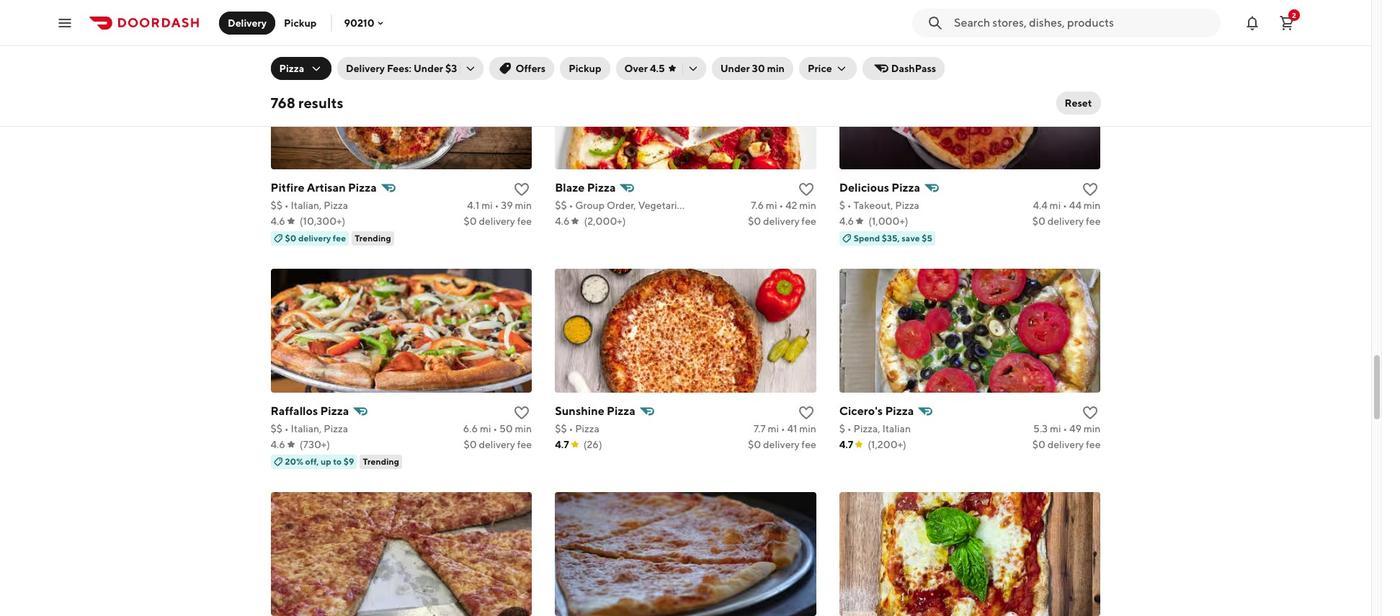 Task type: describe. For each thing, give the bounding box(es) containing it.
over
[[625, 63, 648, 74]]

4.7 for cicero's pizza
[[840, 439, 854, 450]]

4.1
[[467, 199, 480, 211]]

deals: 20% off, up to $5
[[285, 9, 381, 20]]

mi for delicious pizza
[[1050, 199, 1061, 211]]

6.6 mi • 50 min
[[463, 423, 532, 434]]

deals:
[[285, 9, 310, 20]]

1 under from the left
[[414, 63, 443, 74]]

2
[[1293, 10, 1297, 19]]

price button
[[799, 57, 857, 80]]

under inside under 30 min "button"
[[721, 63, 750, 74]]

• down pitfire
[[285, 199, 289, 211]]

4.4
[[1033, 199, 1048, 211]]

reset button
[[1057, 92, 1101, 115]]

$$ for blaze
[[555, 199, 567, 211]]

$​0 for blaze pizza
[[748, 215, 761, 227]]

trending for raffallos pizza
[[363, 456, 399, 467]]

mi for cicero's pizza
[[1050, 423, 1062, 434]]

mi for blaze pizza
[[766, 199, 777, 211]]

results
[[298, 94, 344, 111]]

• left 42
[[779, 199, 784, 211]]

1 horizontal spatial up
[[348, 9, 358, 20]]

off, inside happy hour: 30% off, up to $7 link
[[928, 9, 941, 20]]

44
[[1070, 199, 1082, 211]]

$35,
[[882, 233, 900, 243]]

0 vertical spatial pickup button
[[275, 11, 325, 34]]

$9
[[344, 456, 354, 467]]

fee down '(10,300+)'
[[333, 233, 346, 243]]

pitfire
[[271, 181, 305, 194]]

min for cicero's pizza
[[1084, 423, 1101, 434]]

blaze pizza
[[555, 181, 616, 194]]

2 horizontal spatial up
[[943, 9, 954, 20]]

deals: 20% off, up to $5 link
[[271, 0, 532, 22]]

happy hour: 30% off, up to $7
[[854, 9, 976, 20]]

delivery button
[[219, 11, 275, 34]]

4.4 mi • 44 min
[[1033, 199, 1101, 211]]

$$ • italian, pizza for pitfire
[[271, 199, 348, 211]]

click to add this store to your saved list image for blaze pizza
[[798, 181, 815, 198]]

under 30 min button
[[712, 57, 794, 80]]

min for pitfire artisan pizza
[[515, 199, 532, 211]]

$​0 delivery fee for cicero's pizza
[[1033, 439, 1101, 450]]

7.7
[[754, 423, 766, 434]]

5.3
[[1034, 423, 1048, 434]]

30
[[752, 63, 765, 74]]

$3
[[445, 63, 457, 74]]

$​0 delivery fee for raffallos pizza
[[464, 439, 532, 450]]

1 horizontal spatial $5
[[922, 233, 933, 243]]

$​0 for pitfire artisan pizza
[[464, 215, 477, 227]]

$$ for raffallos
[[271, 423, 283, 434]]

$ • takeout, pizza
[[840, 199, 920, 211]]

pitfire artisan pizza
[[271, 181, 377, 194]]

$$ for pitfire
[[271, 199, 283, 211]]

fee for sunshine pizza
[[802, 439, 817, 450]]

20% inside deals: 20% off, up to $5 link
[[312, 9, 330, 20]]

$​0 delivery fee for pitfire artisan pizza
[[464, 215, 532, 227]]

• left "39"
[[495, 199, 499, 211]]

$7
[[966, 9, 976, 20]]

1 horizontal spatial to
[[360, 9, 369, 20]]

• down sunshine
[[569, 423, 573, 434]]

$​0 for cicero's pizza
[[1033, 439, 1046, 450]]

offers button
[[490, 57, 555, 80]]

4.1 mi • 39 min
[[467, 199, 532, 211]]

spend
[[854, 233, 880, 243]]

min for delicious pizza
[[1084, 199, 1101, 211]]

• left 41
[[781, 423, 786, 434]]

over 4.5 button
[[616, 57, 706, 80]]

4.7 for sunshine pizza
[[555, 439, 569, 450]]

cicero's pizza
[[840, 404, 914, 418]]

4.6 for delicious pizza
[[840, 215, 854, 227]]

delivery for pitfire artisan pizza
[[479, 215, 515, 227]]

$ for cicero's
[[840, 423, 846, 434]]

offers
[[516, 63, 546, 74]]

delivery for sunshine pizza
[[763, 439, 800, 450]]

90210 button
[[344, 17, 386, 28]]

save
[[902, 233, 920, 243]]

(730+)
[[300, 439, 330, 450]]

7.6 mi • 42 min
[[751, 199, 817, 211]]

price
[[808, 63, 832, 74]]

group
[[575, 199, 605, 211]]

0 horizontal spatial to
[[333, 456, 342, 467]]

sunshine pizza
[[555, 404, 636, 418]]

delivery for cicero's pizza
[[1048, 439, 1084, 450]]

fee for cicero's pizza
[[1086, 439, 1101, 450]]

dashpass
[[892, 63, 937, 74]]

0 horizontal spatial up
[[321, 456, 331, 467]]

mi for raffallos pizza
[[480, 423, 491, 434]]

pizza,
[[854, 423, 881, 434]]

• left the 50
[[493, 423, 498, 434]]

4.6 for blaze pizza
[[555, 215, 570, 227]]

off, inside deals: 20% off, up to $5 link
[[332, 9, 346, 20]]

reset
[[1065, 97, 1093, 109]]

delivery for delicious pizza
[[1048, 215, 1084, 227]]

raffallos
[[271, 404, 318, 418]]

7.6
[[751, 199, 764, 211]]

delicious pizza
[[840, 181, 921, 194]]

min for blaze pizza
[[800, 199, 817, 211]]

2 button
[[1273, 8, 1302, 37]]



Task type: vqa. For each thing, say whether or not it's contained in the screenshot.
Pizza in the BUTTON
yes



Task type: locate. For each thing, give the bounding box(es) containing it.
order,
[[607, 199, 636, 211]]

4.6
[[271, 215, 285, 227], [555, 215, 570, 227], [840, 215, 854, 227], [271, 439, 285, 450]]

2 $ from the top
[[840, 423, 846, 434]]

off, down (730+)
[[305, 456, 319, 467]]

$
[[840, 199, 846, 211], [840, 423, 846, 434]]

1 horizontal spatial pickup button
[[560, 57, 610, 80]]

mi right the '4.1'
[[482, 199, 493, 211]]

$​0 delivery fee
[[464, 215, 532, 227], [748, 215, 817, 227], [1033, 215, 1101, 227], [464, 439, 532, 450], [748, 439, 817, 450], [1033, 439, 1101, 450]]

1 vertical spatial 20%
[[285, 456, 304, 467]]

fee down 7.6 mi • 42 min
[[802, 215, 817, 227]]

0 vertical spatial trending
[[355, 233, 391, 243]]

fee for delicious pizza
[[1086, 215, 1101, 227]]

fee down 5.3 mi • 49 min at bottom
[[1086, 439, 1101, 450]]

$​0 delivery fee for blaze pizza
[[748, 215, 817, 227]]

click to add this store to your saved list image up 4.1 mi • 39 min
[[513, 181, 531, 198]]

2 under from the left
[[721, 63, 750, 74]]

$ left pizza,
[[840, 423, 846, 434]]

768
[[271, 94, 296, 111]]

mi right 5.3
[[1050, 423, 1062, 434]]

(26)
[[584, 439, 602, 450]]

1 vertical spatial italian,
[[291, 423, 322, 434]]

0 horizontal spatial off,
[[305, 456, 319, 467]]

up right deals:
[[348, 9, 358, 20]]

click to add this store to your saved list image
[[513, 404, 531, 421]]

(1,000+)
[[869, 215, 909, 227]]

$​0 delivery fee down 4.4 mi • 44 min in the right of the page
[[1033, 215, 1101, 227]]

7.7 mi • 41 min
[[754, 423, 817, 434]]

4.7 down the $$ • pizza
[[555, 439, 569, 450]]

click to add this store to your saved list image for cicero's pizza
[[1082, 404, 1100, 421]]

3 items, open order cart image
[[1279, 14, 1296, 31]]

0 vertical spatial $$ • italian, pizza
[[271, 199, 348, 211]]

mi right 6.6
[[480, 423, 491, 434]]

2 italian, from the top
[[291, 423, 322, 434]]

$$ • italian, pizza for raffallos
[[271, 423, 348, 434]]

min right "39"
[[515, 199, 532, 211]]

0 vertical spatial $5
[[370, 9, 381, 20]]

$​0 for delicious pizza
[[1033, 215, 1046, 227]]

2 4.7 from the left
[[840, 439, 854, 450]]

raffallos pizza
[[271, 404, 349, 418]]

42
[[786, 199, 798, 211]]

(1,200+)
[[868, 439, 907, 450]]

1 vertical spatial $
[[840, 423, 846, 434]]

$$ • italian, pizza up '(10,300+)'
[[271, 199, 348, 211]]

pickup button up pizza button
[[275, 11, 325, 34]]

$$ • group order, vegetarian
[[555, 199, 688, 211]]

click to add this store to your saved list image up 4.4 mi • 44 min in the right of the page
[[1082, 181, 1100, 198]]

delivery fees: under $3
[[346, 63, 457, 74]]

0 horizontal spatial under
[[414, 63, 443, 74]]

$​0 delivery fee down 5.3 mi • 49 min at bottom
[[1033, 439, 1101, 450]]

4.6 left (730+)
[[271, 439, 285, 450]]

• down blaze
[[569, 199, 573, 211]]

min right 42
[[800, 199, 817, 211]]

$​0 down 6.6
[[464, 439, 477, 450]]

off, right deals:
[[332, 9, 346, 20]]

under left 30 on the top
[[721, 63, 750, 74]]

mi right 4.4
[[1050, 199, 1061, 211]]

delivery inside button
[[228, 17, 267, 28]]

$$ for sunshine
[[555, 423, 567, 434]]

$5
[[370, 9, 381, 20], [922, 233, 933, 243]]

delivery down 5.3 mi • 49 min at bottom
[[1048, 439, 1084, 450]]

delivery down '(10,300+)'
[[298, 233, 331, 243]]

$​0 delivery fee down 6.6 mi • 50 min
[[464, 439, 532, 450]]

Store search: begin typing to search for stores available on DoorDash text field
[[954, 15, 1213, 31]]

0 horizontal spatial 4.7
[[555, 439, 569, 450]]

$$
[[271, 199, 283, 211], [555, 199, 567, 211], [271, 423, 283, 434], [555, 423, 567, 434]]

mi right 7.7
[[768, 423, 779, 434]]

delivery down 4.1 mi • 39 min
[[479, 215, 515, 227]]

to
[[360, 9, 369, 20], [955, 9, 964, 20], [333, 456, 342, 467]]

blaze
[[555, 181, 585, 194]]

delivery down the '7.7 mi • 41 min'
[[763, 439, 800, 450]]

pickup button
[[275, 11, 325, 34], [560, 57, 610, 80]]

off,
[[332, 9, 346, 20], [928, 9, 941, 20], [305, 456, 319, 467]]

• left 49
[[1064, 423, 1068, 434]]

min right 30 on the top
[[767, 63, 785, 74]]

min down click to add this store to your saved list icon
[[515, 423, 532, 434]]

49
[[1070, 423, 1082, 434]]

mi for sunshine pizza
[[768, 423, 779, 434]]

hour:
[[883, 9, 906, 20]]

trending right $9
[[363, 456, 399, 467]]

1 horizontal spatial 4.7
[[840, 439, 854, 450]]

italian, for raffallos
[[291, 423, 322, 434]]

min inside "button"
[[767, 63, 785, 74]]

1 italian, from the top
[[291, 199, 322, 211]]

$​0 delivery fee down the '7.7 mi • 41 min'
[[748, 439, 817, 450]]

4.6 up '$0'
[[271, 215, 285, 227]]

mi
[[482, 199, 493, 211], [766, 199, 777, 211], [1050, 199, 1061, 211], [480, 423, 491, 434], [768, 423, 779, 434], [1050, 423, 1062, 434]]

vegetarian
[[638, 199, 688, 211]]

39
[[501, 199, 513, 211]]

under
[[414, 63, 443, 74], [721, 63, 750, 74]]

min
[[767, 63, 785, 74], [515, 199, 532, 211], [800, 199, 817, 211], [1084, 199, 1101, 211], [515, 423, 532, 434], [800, 423, 817, 434], [1084, 423, 1101, 434]]

over 4.5
[[625, 63, 665, 74]]

$0 delivery fee
[[285, 233, 346, 243]]

2 $$ • italian, pizza from the top
[[271, 423, 348, 434]]

click to add this store to your saved list image up 5.3 mi • 49 min at bottom
[[1082, 404, 1100, 421]]

click to add this store to your saved list image for pitfire artisan pizza
[[513, 181, 531, 198]]

click to add this store to your saved list image up 7.6 mi • 42 min
[[798, 181, 815, 198]]

fee for raffallos pizza
[[517, 439, 532, 450]]

up left the $7
[[943, 9, 954, 20]]

italian, up '(10,300+)'
[[291, 199, 322, 211]]

0 horizontal spatial $5
[[370, 9, 381, 20]]

sunshine
[[555, 404, 605, 418]]

0 horizontal spatial delivery
[[228, 17, 267, 28]]

20% off, up to $9
[[285, 456, 354, 467]]

min for sunshine pizza
[[800, 423, 817, 434]]

$ • pizza, italian
[[840, 423, 911, 434]]

fee for blaze pizza
[[802, 215, 817, 227]]

6.6
[[463, 423, 478, 434]]

• down delicious
[[848, 199, 852, 211]]

min for raffallos pizza
[[515, 423, 532, 434]]

$​0 delivery fee down 7.6 mi • 42 min
[[748, 215, 817, 227]]

1 vertical spatial trending
[[363, 456, 399, 467]]

$0
[[285, 233, 297, 243]]

click to add this store to your saved list image for delicious pizza
[[1082, 181, 1100, 198]]

delivery for raffallos pizza
[[479, 439, 515, 450]]

1 vertical spatial pickup button
[[560, 57, 610, 80]]

fee down 4.1 mi • 39 min
[[517, 215, 532, 227]]

$$ • pizza
[[555, 423, 600, 434]]

$​0 down 4.4
[[1033, 215, 1046, 227]]

under left $3
[[414, 63, 443, 74]]

italian, for pitfire
[[291, 199, 322, 211]]

fee down the '7.7 mi • 41 min'
[[802, 439, 817, 450]]

1 $$ • italian, pizza from the top
[[271, 199, 348, 211]]

0 vertical spatial pickup
[[284, 17, 317, 28]]

0 vertical spatial italian,
[[291, 199, 322, 211]]

up down (730+)
[[321, 456, 331, 467]]

fee down 6.6 mi • 50 min
[[517, 439, 532, 450]]

delivery for blaze pizza
[[763, 215, 800, 227]]

1 vertical spatial pickup
[[569, 63, 602, 74]]

0 horizontal spatial 20%
[[285, 456, 304, 467]]

pizza button
[[271, 57, 332, 80]]

delivery left deals:
[[228, 17, 267, 28]]

cicero's
[[840, 404, 883, 418]]

fee for pitfire artisan pizza
[[517, 215, 532, 227]]

$$ • italian, pizza up (730+)
[[271, 423, 348, 434]]

$​0 down the 7.6
[[748, 215, 761, 227]]

artisan
[[307, 181, 346, 194]]

delivery for delivery fees: under $3
[[346, 63, 385, 74]]

$​0 for sunshine pizza
[[748, 439, 761, 450]]

4.6 down blaze
[[555, 215, 570, 227]]

30%
[[907, 9, 926, 20]]

(10,300+)
[[300, 215, 345, 227]]

1 horizontal spatial off,
[[332, 9, 346, 20]]

delivery down 7.6 mi • 42 min
[[763, 215, 800, 227]]

2 horizontal spatial to
[[955, 9, 964, 20]]

41
[[788, 423, 798, 434]]

$​0 down 7.7
[[748, 439, 761, 450]]

1 vertical spatial $$ • italian, pizza
[[271, 423, 348, 434]]

trending for pitfire artisan pizza
[[355, 233, 391, 243]]

$​0 down 5.3
[[1033, 439, 1046, 450]]

5.3 mi • 49 min
[[1034, 423, 1101, 434]]

click to add this store to your saved list image
[[513, 181, 531, 198], [798, 181, 815, 198], [1082, 181, 1100, 198], [798, 404, 815, 421], [1082, 404, 1100, 421]]

4.7
[[555, 439, 569, 450], [840, 439, 854, 450]]

1 horizontal spatial delivery
[[346, 63, 385, 74]]

spend $35, save $5
[[854, 233, 933, 243]]

90210
[[344, 17, 375, 28]]

dashpass button
[[863, 57, 945, 80]]

min right 44
[[1084, 199, 1101, 211]]

happy
[[854, 9, 881, 20]]

click to add this store to your saved list image for sunshine pizza
[[798, 404, 815, 421]]

delicious
[[840, 181, 890, 194]]

under 30 min
[[721, 63, 785, 74]]

trending
[[355, 233, 391, 243], [363, 456, 399, 467]]

italian
[[883, 423, 911, 434]]

open menu image
[[56, 14, 74, 31]]

notification bell image
[[1244, 14, 1262, 31]]

$​0 delivery fee down 4.1 mi • 39 min
[[464, 215, 532, 227]]

takeout,
[[854, 199, 894, 211]]

$$ down sunshine
[[555, 423, 567, 434]]

mi right the 7.6
[[766, 199, 777, 211]]

• down raffallos
[[285, 423, 289, 434]]

$​0 delivery fee for sunshine pizza
[[748, 439, 817, 450]]

italian, down raffallos pizza
[[291, 423, 322, 434]]

$$ down raffallos
[[271, 423, 283, 434]]

0 horizontal spatial pickup button
[[275, 11, 325, 34]]

1 $ from the top
[[840, 199, 846, 211]]

delivery
[[228, 17, 267, 28], [346, 63, 385, 74]]

pizza inside button
[[279, 63, 304, 74]]

min right 41
[[800, 423, 817, 434]]

1 horizontal spatial 20%
[[312, 9, 330, 20]]

4.6 up spend
[[840, 215, 854, 227]]

1 4.7 from the left
[[555, 439, 569, 450]]

• left 44
[[1063, 199, 1068, 211]]

1 vertical spatial $5
[[922, 233, 933, 243]]

1 vertical spatial delivery
[[346, 63, 385, 74]]

delivery down 4.4 mi • 44 min in the right of the page
[[1048, 215, 1084, 227]]

delivery for delivery
[[228, 17, 267, 28]]

$ for delicious
[[840, 199, 846, 211]]

$$ down pitfire
[[271, 199, 283, 211]]

1 horizontal spatial under
[[721, 63, 750, 74]]

happy hour: 30% off, up to $7 link
[[840, 0, 1101, 22]]

0 vertical spatial delivery
[[228, 17, 267, 28]]

768 results
[[271, 94, 344, 111]]

20%
[[312, 9, 330, 20], [285, 456, 304, 467]]

pickup button left over
[[560, 57, 610, 80]]

$​0 for raffallos pizza
[[464, 439, 477, 450]]

2 horizontal spatial off,
[[928, 9, 941, 20]]

• left pizza,
[[848, 423, 852, 434]]

delivery down 6.6 mi • 50 min
[[479, 439, 515, 450]]

click to add this store to your saved list image up the '7.7 mi • 41 min'
[[798, 404, 815, 421]]

pickup up pizza button
[[284, 17, 317, 28]]

mi for pitfire artisan pizza
[[482, 199, 493, 211]]

50
[[500, 423, 513, 434]]

min right 49
[[1084, 423, 1101, 434]]

off, right 30%
[[928, 9, 941, 20]]

$​0 down the '4.1'
[[464, 215, 477, 227]]

4.6 for pitfire artisan pizza
[[271, 215, 285, 227]]

4.5
[[650, 63, 665, 74]]

20% down (730+)
[[285, 456, 304, 467]]

0 vertical spatial 20%
[[312, 9, 330, 20]]

0 vertical spatial $
[[840, 199, 846, 211]]

4.6 for raffallos pizza
[[271, 439, 285, 450]]

trending right $0 delivery fee
[[355, 233, 391, 243]]

fee
[[517, 215, 532, 227], [802, 215, 817, 227], [1086, 215, 1101, 227], [333, 233, 346, 243], [517, 439, 532, 450], [802, 439, 817, 450], [1086, 439, 1101, 450]]

$​0 delivery fee for delicious pizza
[[1033, 215, 1101, 227]]

1 horizontal spatial pickup
[[569, 63, 602, 74]]

20% right deals:
[[312, 9, 330, 20]]

delivery left fees:
[[346, 63, 385, 74]]

$$ down blaze
[[555, 199, 567, 211]]

(2,000+)
[[584, 215, 626, 227]]

pickup left over
[[569, 63, 602, 74]]

fee down 4.4 mi • 44 min in the right of the page
[[1086, 215, 1101, 227]]

$​0
[[464, 215, 477, 227], [748, 215, 761, 227], [1033, 215, 1046, 227], [464, 439, 477, 450], [748, 439, 761, 450], [1033, 439, 1046, 450]]

$ down delicious
[[840, 199, 846, 211]]

delivery
[[479, 215, 515, 227], [763, 215, 800, 227], [1048, 215, 1084, 227], [298, 233, 331, 243], [479, 439, 515, 450], [763, 439, 800, 450], [1048, 439, 1084, 450]]

fees:
[[387, 63, 412, 74]]

0 horizontal spatial pickup
[[284, 17, 317, 28]]

4.7 down $ • pizza, italian
[[840, 439, 854, 450]]



